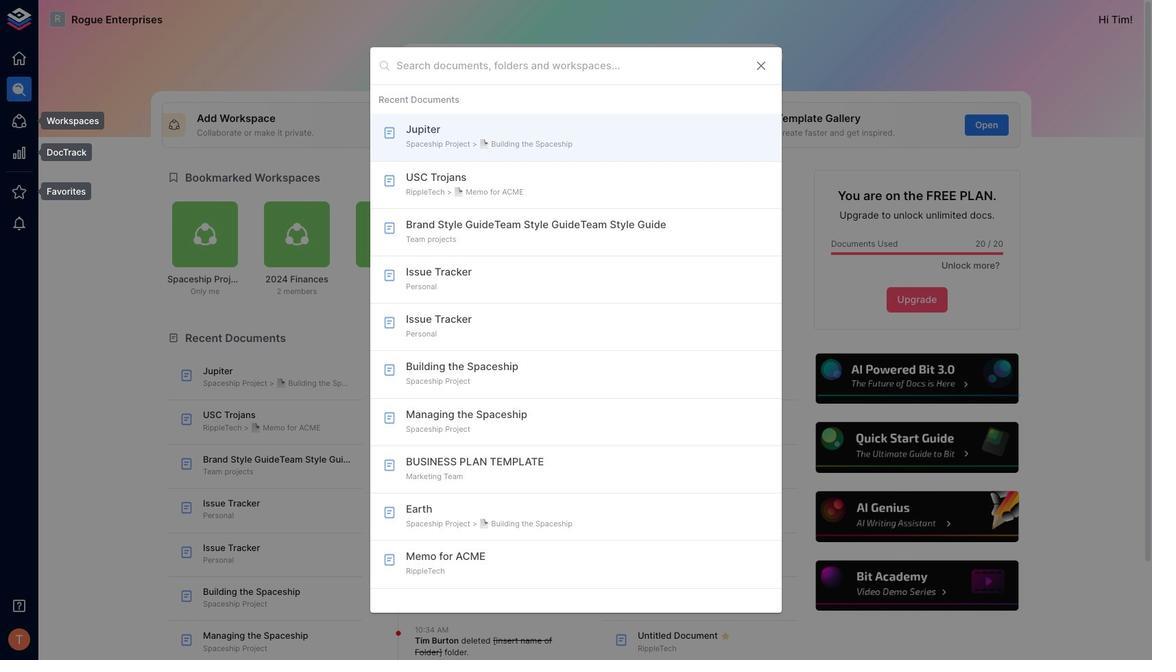 Task type: describe. For each thing, give the bounding box(es) containing it.
1 help image from the top
[[814, 352, 1021, 406]]

3 help image from the top
[[814, 490, 1021, 544]]

3 tooltip from the top
[[32, 182, 91, 200]]

Search documents, folders and workspaces... text field
[[396, 55, 744, 76]]

2 tooltip from the top
[[32, 143, 92, 161]]

4 help image from the top
[[814, 559, 1021, 613]]



Task type: locate. For each thing, give the bounding box(es) containing it.
0 vertical spatial tooltip
[[32, 112, 105, 130]]

dialog
[[370, 47, 782, 614]]

2 help image from the top
[[814, 421, 1021, 475]]

1 tooltip from the top
[[32, 112, 105, 130]]

2 vertical spatial tooltip
[[32, 182, 91, 200]]

1 vertical spatial tooltip
[[32, 143, 92, 161]]

help image
[[814, 352, 1021, 406], [814, 421, 1021, 475], [814, 490, 1021, 544], [814, 559, 1021, 613]]

tooltip
[[32, 112, 105, 130], [32, 143, 92, 161], [32, 182, 91, 200]]



Task type: vqa. For each thing, say whether or not it's contained in the screenshot.
search documents, folders and workspaces... "text box" at the top of the page
yes



